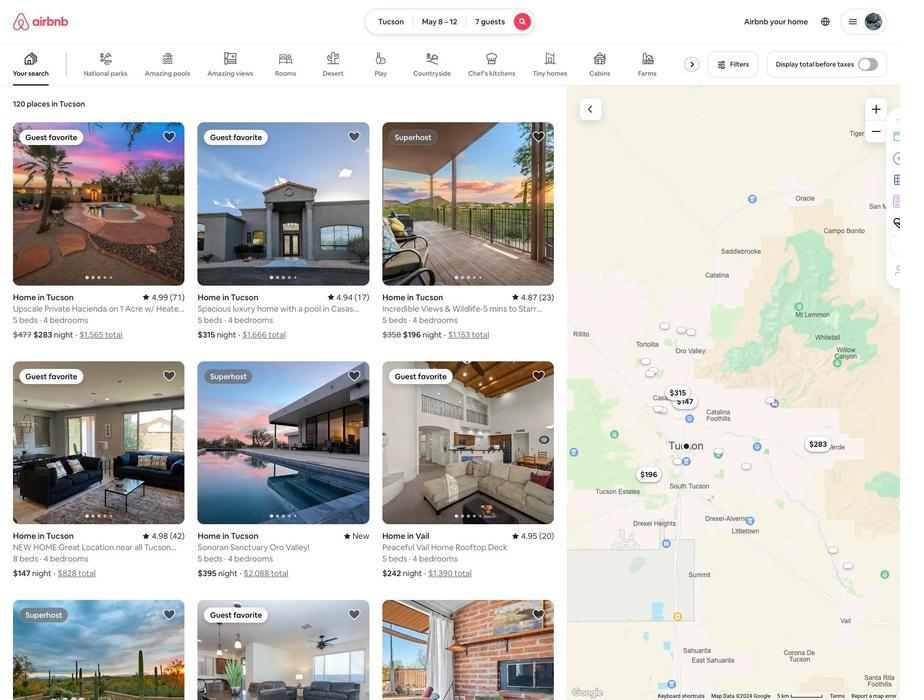 Task type: vqa. For each thing, say whether or not it's contained in the screenshot.
Baking
no



Task type: locate. For each thing, give the bounding box(es) containing it.
0 horizontal spatial add to wishlist: home in tucson image
[[163, 130, 176, 143]]

1 vertical spatial add to wishlist: home in tucson image
[[348, 608, 361, 621]]

add to wishlist: home in tucson image
[[348, 130, 361, 143], [533, 130, 546, 143], [163, 369, 176, 382], [348, 369, 361, 382], [163, 608, 176, 621], [533, 608, 546, 621]]

zoom in image
[[872, 105, 881, 114]]

add to wishlist: home in tucson image
[[163, 130, 176, 143], [348, 608, 361, 621]]

group
[[0, 43, 711, 86], [13, 122, 185, 286], [198, 122, 370, 286], [383, 122, 554, 286], [13, 361, 185, 524], [198, 361, 370, 524], [383, 361, 554, 524], [13, 600, 185, 700], [198, 600, 370, 700], [383, 600, 554, 700]]

add to wishlist: home in vail image
[[533, 369, 546, 382]]

1 horizontal spatial add to wishlist: home in tucson image
[[348, 608, 361, 621]]

None search field
[[365, 9, 536, 35]]



Task type: describe. For each thing, give the bounding box(es) containing it.
profile element
[[549, 0, 888, 43]]

google map
showing 20 stays. region
[[567, 86, 901, 700]]

google image
[[570, 686, 606, 700]]

the location you searched image
[[683, 442, 691, 451]]

0 vertical spatial add to wishlist: home in tucson image
[[163, 130, 176, 143]]

zoom out image
[[872, 127, 881, 136]]



